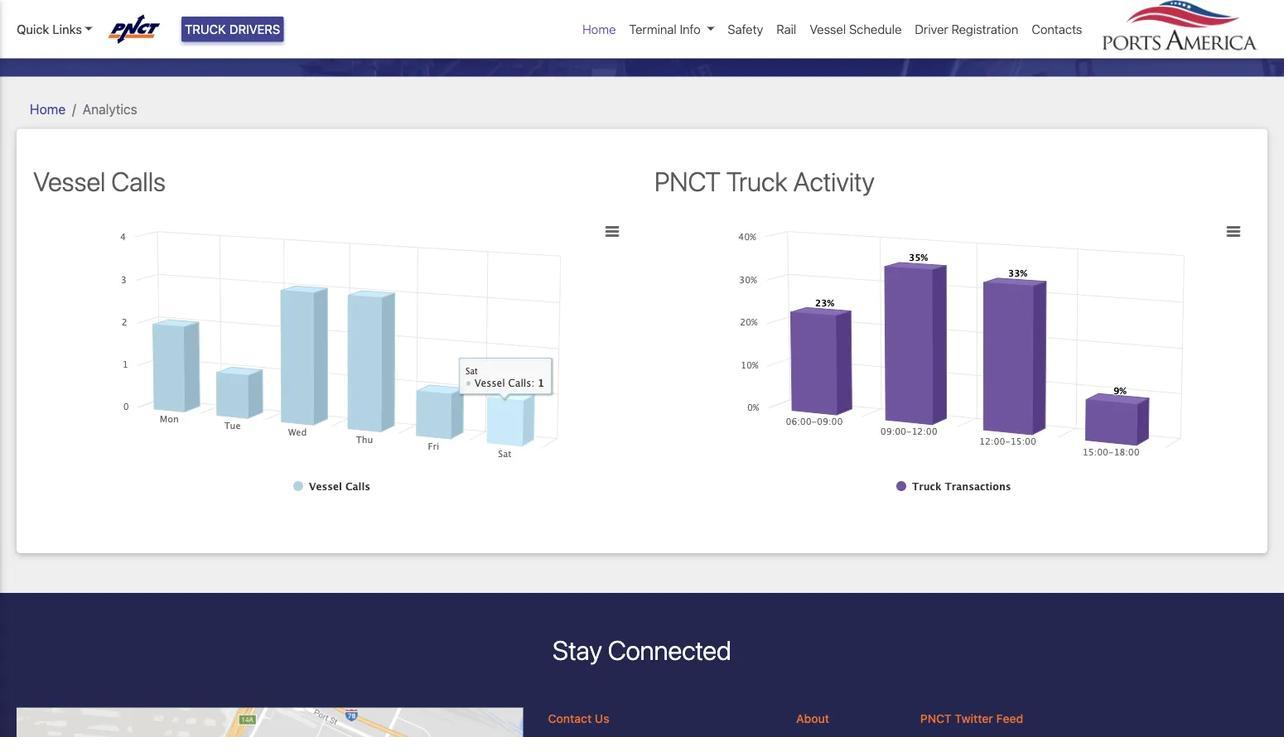 Task type: vqa. For each thing, say whether or not it's contained in the screenshot.
rightmost be
no



Task type: locate. For each thing, give the bounding box(es) containing it.
info
[[680, 22, 701, 36]]

1 horizontal spatial vessel
[[810, 22, 846, 36]]

truck left activity
[[727, 165, 788, 197]]

0 vertical spatial analytics
[[592, 0, 693, 32]]

home link left the terminal
[[576, 13, 623, 45]]

home link
[[576, 13, 623, 45], [30, 101, 66, 117]]

1 horizontal spatial home
[[583, 22, 616, 36]]

quick links
[[17, 22, 82, 36]]

0 horizontal spatial home
[[30, 101, 66, 117]]

connected
[[608, 635, 732, 666]]

contacts link
[[1026, 13, 1090, 45]]

vessel
[[810, 22, 846, 36], [33, 165, 106, 197]]

home link down quick links
[[30, 101, 66, 117]]

pnct twitter feed
[[921, 712, 1024, 726]]

vessel schedule
[[810, 22, 902, 36]]

schedule
[[850, 22, 902, 36]]

0 vertical spatial home link
[[576, 13, 623, 45]]

feed
[[997, 712, 1024, 726]]

1 horizontal spatial pnct
[[921, 712, 952, 726]]

quick
[[17, 22, 49, 36]]

truck
[[185, 22, 226, 36], [727, 165, 788, 197]]

calls
[[111, 165, 166, 197]]

0 vertical spatial truck
[[185, 22, 226, 36]]

0 horizontal spatial pnct
[[655, 165, 721, 197]]

1 vertical spatial vessel
[[33, 165, 106, 197]]

us
[[595, 712, 610, 726]]

0 horizontal spatial truck
[[185, 22, 226, 36]]

0 vertical spatial home
[[583, 22, 616, 36]]

vessel calls
[[33, 165, 166, 197]]

1 vertical spatial home
[[30, 101, 66, 117]]

0 horizontal spatial analytics
[[83, 101, 137, 117]]

home left the terminal
[[583, 22, 616, 36]]

vessel schedule link
[[803, 13, 909, 45]]

vessel left calls
[[33, 165, 106, 197]]

1 vertical spatial pnct
[[921, 712, 952, 726]]

rail
[[777, 22, 797, 36]]

safety
[[728, 22, 764, 36]]

home
[[583, 22, 616, 36], [30, 101, 66, 117]]

links
[[53, 22, 82, 36]]

pnct
[[655, 165, 721, 197], [921, 712, 952, 726]]

driver
[[915, 22, 949, 36]]

home down quick links
[[30, 101, 66, 117]]

0 vertical spatial pnct
[[655, 165, 721, 197]]

safety link
[[721, 13, 770, 45]]

1 vertical spatial home link
[[30, 101, 66, 117]]

terminal info link
[[623, 13, 721, 45]]

vessel right rail link on the top right
[[810, 22, 846, 36]]

1 vertical spatial analytics
[[83, 101, 137, 117]]

pnct for pnct truck activity
[[655, 165, 721, 197]]

terminal
[[629, 22, 677, 36]]

twitter
[[955, 712, 994, 726]]

0 vertical spatial vessel
[[810, 22, 846, 36]]

drivers
[[229, 22, 280, 36]]

0 horizontal spatial vessel
[[33, 165, 106, 197]]

0 horizontal spatial home link
[[30, 101, 66, 117]]

analytics
[[592, 0, 693, 32], [83, 101, 137, 117]]

vessel for vessel calls
[[33, 165, 106, 197]]

truck drivers
[[185, 22, 280, 36]]

stay
[[553, 635, 602, 666]]

truck left drivers
[[185, 22, 226, 36]]

1 vertical spatial truck
[[727, 165, 788, 197]]

truck drivers link
[[182, 17, 284, 42]]

1 horizontal spatial analytics
[[592, 0, 693, 32]]



Task type: describe. For each thing, give the bounding box(es) containing it.
quick links link
[[17, 20, 93, 39]]

1 horizontal spatial home link
[[576, 13, 623, 45]]

registration
[[952, 22, 1019, 36]]

driver registration link
[[909, 13, 1026, 45]]

vessel for vessel schedule
[[810, 22, 846, 36]]

rail link
[[770, 13, 803, 45]]

contact
[[548, 712, 592, 726]]

driver registration
[[915, 22, 1019, 36]]

1 horizontal spatial truck
[[727, 165, 788, 197]]

about
[[797, 712, 830, 726]]

stay connected
[[553, 635, 732, 666]]

pnct for pnct twitter feed
[[921, 712, 952, 726]]

contact us
[[548, 712, 610, 726]]

pnct truck activity
[[655, 165, 875, 197]]

terminal info
[[629, 22, 701, 36]]

activity
[[794, 165, 875, 197]]

contacts
[[1032, 22, 1083, 36]]



